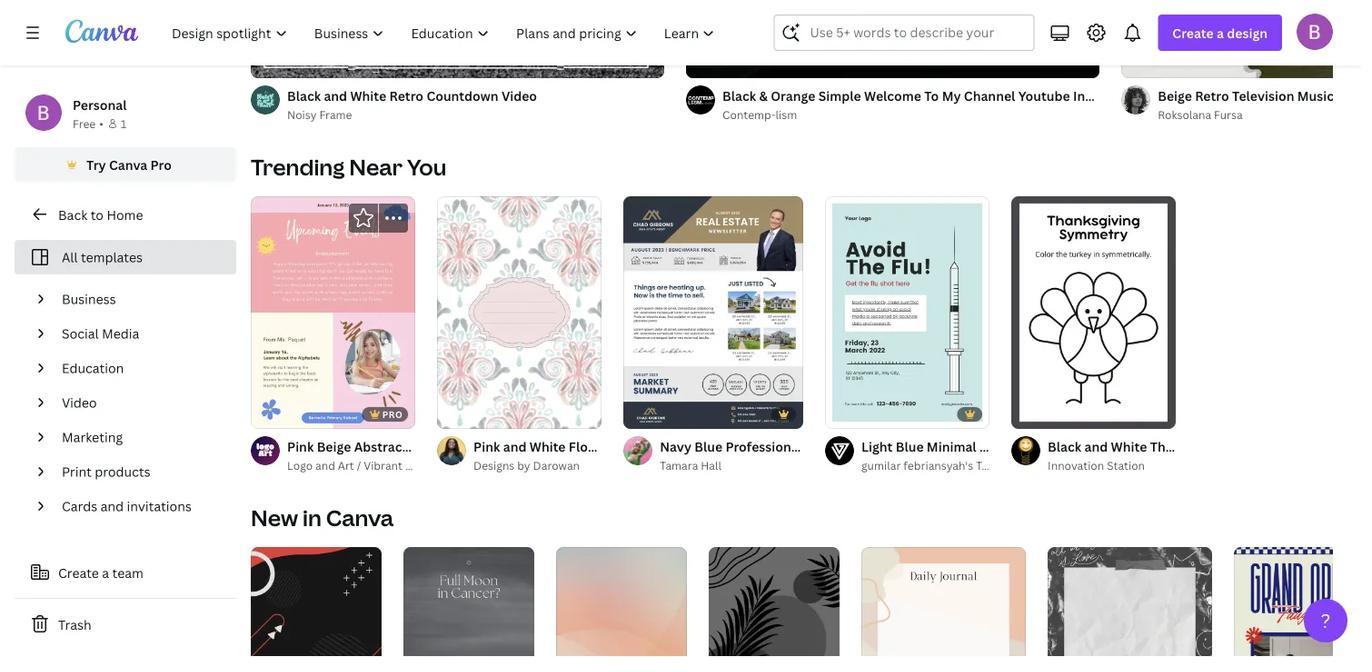 Task type: locate. For each thing, give the bounding box(es) containing it.
? button
[[1305, 599, 1348, 643]]

top level navigation element
[[160, 15, 730, 51]]

yout
[[1338, 87, 1363, 104]]

1 horizontal spatial canva
[[326, 503, 394, 533]]

templates
[[81, 249, 143, 266]]

in
[[303, 503, 322, 533]]

video inside 'link'
[[62, 394, 97, 411]]

tamara hall link
[[660, 456, 804, 475]]

febriansyah's
[[904, 458, 974, 473]]

education
[[62, 360, 124, 377]]

black up contemp-
[[723, 87, 757, 104]]

a for design
[[1217, 24, 1225, 41]]

new in canva
[[251, 503, 394, 533]]

business
[[62, 290, 116, 308]]

and right cards
[[101, 498, 124, 515]]

video up marketing
[[62, 394, 97, 411]]

welcome
[[865, 87, 922, 104]]

a left team on the left bottom of the page
[[102, 564, 109, 581]]

video
[[502, 87, 537, 104], [62, 394, 97, 411]]

abstract red and blue shapes and lines phone wallpaper image
[[556, 547, 687, 657]]

create left "design"
[[1173, 24, 1214, 41]]

0 horizontal spatial video
[[62, 394, 97, 411]]

black up noisy
[[287, 87, 321, 104]]

0 vertical spatial and
[[324, 87, 347, 104]]

personal
[[73, 96, 127, 113]]

and for logo
[[316, 458, 335, 473]]

create inside button
[[58, 564, 99, 581]]

2 black from the left
[[723, 87, 757, 104]]

and for black
[[324, 87, 347, 104]]

light blue minimal flu shot flyer gumilar febriansyah's team
[[862, 438, 1065, 473]]

create left team on the left bottom of the page
[[58, 564, 99, 581]]

cream blue red modern bold geometric grand opening cafe flyer image
[[1235, 547, 1363, 657]]

products
[[95, 463, 151, 480]]

black for black & orange simple welcome to my channel youtube intro
[[723, 87, 757, 104]]

1 horizontal spatial create
[[1173, 24, 1214, 41]]

noisy
[[287, 107, 317, 122]]

near
[[349, 152, 403, 182]]

frame
[[319, 107, 352, 122]]

a inside dropdown button
[[1217, 24, 1225, 41]]

you
[[407, 152, 447, 182]]

trash link
[[15, 606, 236, 643]]

art
[[338, 458, 354, 473]]

print
[[62, 463, 92, 480]]

1 vertical spatial video
[[62, 394, 97, 411]]

noisy frame link
[[287, 105, 665, 124]]

create a design button
[[1159, 15, 1283, 51]]

0 horizontal spatial canva
[[109, 156, 147, 173]]

music
[[1298, 87, 1335, 104]]

0 horizontal spatial retro
[[390, 87, 424, 104]]

1
[[121, 116, 127, 131]]

intro
[[1074, 87, 1104, 104]]

invitations
[[127, 498, 192, 515]]

free
[[73, 116, 96, 131]]

1 vertical spatial and
[[316, 458, 335, 473]]

1 vertical spatial create
[[58, 564, 99, 581]]

1 horizontal spatial retro
[[1196, 87, 1230, 104]]

1 vertical spatial a
[[102, 564, 109, 581]]

tamara
[[660, 458, 699, 473]]

1 vertical spatial canva
[[326, 503, 394, 533]]

2 retro from the left
[[1196, 87, 1230, 104]]

canva
[[109, 156, 147, 173], [326, 503, 394, 533]]

team
[[112, 564, 144, 581]]

channel
[[964, 87, 1016, 104]]

1 horizontal spatial black
[[723, 87, 757, 104]]

and up frame
[[324, 87, 347, 104]]

print products
[[62, 463, 151, 480]]

create
[[1173, 24, 1214, 41], [58, 564, 99, 581]]

0 vertical spatial a
[[1217, 24, 1225, 41]]

light
[[862, 438, 893, 455]]

and inside black and white retro countdown video noisy frame
[[324, 87, 347, 104]]

video inside black and white retro countdown video noisy frame
[[502, 87, 537, 104]]

marketing link
[[55, 420, 225, 455]]

roksolana
[[1158, 107, 1212, 122]]

canva right the try
[[109, 156, 147, 173]]

1 retro from the left
[[390, 87, 424, 104]]

0 horizontal spatial create
[[58, 564, 99, 581]]

fursa
[[1215, 107, 1243, 122]]

retro right the white
[[390, 87, 424, 104]]

0 vertical spatial canva
[[109, 156, 147, 173]]

create inside dropdown button
[[1173, 24, 1214, 41]]

0 horizontal spatial black
[[287, 87, 321, 104]]

black inside black and white retro countdown video noisy frame
[[287, 87, 321, 104]]

blue
[[896, 438, 924, 455]]

Search search field
[[810, 15, 999, 50]]

media
[[102, 325, 139, 342]]

black inside black & orange simple welcome to my channel youtube intro contemp-lism
[[723, 87, 757, 104]]

to
[[925, 87, 939, 104]]

black red geometric phone wallpaper image
[[251, 547, 382, 657]]

create for create a team
[[58, 564, 99, 581]]

minimal
[[927, 438, 977, 455]]

create a team button
[[15, 555, 236, 591]]

a inside button
[[102, 564, 109, 581]]

None search field
[[774, 15, 1035, 51]]

canva right in
[[326, 503, 394, 533]]

create for create a design
[[1173, 24, 1214, 41]]

0 vertical spatial create
[[1173, 24, 1214, 41]]

2 vertical spatial and
[[101, 498, 124, 515]]

light blue minimal flu shot flyer image
[[825, 196, 990, 429]]

video up noisy frame link
[[502, 87, 537, 104]]

pro
[[151, 156, 172, 173]]

a
[[1217, 24, 1225, 41], [102, 564, 109, 581]]

black and white retro countdown video noisy frame
[[287, 87, 537, 122]]

canva inside button
[[109, 156, 147, 173]]

/
[[357, 458, 361, 473]]

0 horizontal spatial a
[[102, 564, 109, 581]]

0 vertical spatial video
[[502, 87, 537, 104]]

a left "design"
[[1217, 24, 1225, 41]]

and
[[324, 87, 347, 104], [316, 458, 335, 473], [101, 498, 124, 515]]

retro up fursa
[[1196, 87, 1230, 104]]

darowan
[[533, 458, 580, 473]]

to
[[91, 206, 104, 223]]

and left art on the left
[[316, 458, 335, 473]]

back to home link
[[15, 196, 236, 233]]

create a team
[[58, 564, 144, 581]]

countdown
[[427, 87, 499, 104]]

1 black from the left
[[287, 87, 321, 104]]

1 horizontal spatial a
[[1217, 24, 1225, 41]]

1 horizontal spatial video
[[502, 87, 537, 104]]

black and white thanksgiving symmetry worksheet image
[[1012, 196, 1177, 429]]

orange
[[771, 87, 816, 104]]



Task type: describe. For each thing, give the bounding box(es) containing it.
design
[[405, 458, 441, 473]]

black & orange simple welcome to my channel youtube intro contemp-lism
[[723, 87, 1104, 122]]

black & orange simple welcome to my channel youtube intro link
[[723, 85, 1104, 105]]

logo and art / vibrant design resources link
[[287, 456, 498, 475]]

trending near you
[[251, 152, 447, 182]]

trending
[[251, 152, 345, 182]]

black for black and white retro countdown video
[[287, 87, 321, 104]]

shot
[[1002, 438, 1031, 455]]

cards and invitations
[[62, 498, 192, 515]]

contemp-lism link
[[723, 105, 1100, 124]]

black and white retro countdown video link
[[287, 85, 665, 105]]

pastel abstract daily journal a4 document image
[[862, 547, 1027, 657]]

social
[[62, 325, 99, 342]]

white
[[350, 87, 387, 104]]

dark grey aesthetic modern phone wallpaper image
[[709, 547, 840, 657]]

social media
[[62, 325, 139, 342]]

lism
[[776, 107, 797, 122]]

pink beige abstract playful school email newsletter image
[[251, 196, 416, 429]]

marketing
[[62, 429, 123, 446]]

innovation
[[1048, 458, 1105, 473]]

station
[[1107, 458, 1146, 473]]

a for team
[[102, 564, 109, 581]]

team
[[977, 458, 1005, 473]]

designs by darowan link
[[474, 456, 602, 475]]

innovation station link
[[1048, 456, 1177, 475]]

beige retro television music yout link
[[1158, 85, 1363, 105]]

&
[[760, 87, 768, 104]]

free •
[[73, 116, 104, 131]]

education link
[[55, 351, 225, 385]]

all
[[62, 249, 78, 266]]

cards
[[62, 498, 97, 515]]

video link
[[55, 385, 225, 420]]

and for cards
[[101, 498, 124, 515]]

cards and invitations link
[[55, 489, 225, 524]]

logo and art / vibrant design resources
[[287, 458, 498, 473]]

back
[[58, 206, 87, 223]]

logo
[[287, 458, 313, 473]]

gumilar
[[862, 458, 901, 473]]

tamara hall
[[660, 458, 722, 473]]

retro inside beige retro television music yout roksolana fursa
[[1196, 87, 1230, 104]]

contemp-
[[723, 107, 776, 122]]

business link
[[55, 282, 225, 316]]

black and white modern doodles page border a4 image
[[1048, 547, 1213, 657]]

flu
[[980, 438, 999, 455]]

create a design
[[1173, 24, 1268, 41]]

television
[[1233, 87, 1295, 104]]

try canva pro
[[86, 156, 172, 173]]

all templates
[[62, 249, 143, 266]]

navy blue professional real estate newsletter flyer image
[[624, 196, 804, 429]]

pink and white floral pattern binder cover a4 document image
[[437, 196, 602, 429]]

gumilar febriansyah's team link
[[862, 456, 1005, 475]]

youtube
[[1019, 87, 1071, 104]]

beige retro television music yout roksolana fursa
[[1158, 87, 1363, 122]]

designs
[[474, 458, 515, 473]]

trash
[[58, 616, 91, 633]]

light blue minimal flu shot flyer link
[[862, 436, 1065, 456]]

new
[[251, 503, 298, 533]]

black and white full moon cancer astrology instagram story image
[[404, 547, 535, 657]]

simple
[[819, 87, 862, 104]]

vibrant
[[364, 458, 403, 473]]

roksolana fursa link
[[1158, 105, 1363, 124]]

beige
[[1158, 87, 1193, 104]]

resources
[[444, 458, 498, 473]]

by
[[518, 458, 531, 473]]

home
[[107, 206, 143, 223]]

back to home
[[58, 206, 143, 223]]

social media link
[[55, 316, 225, 351]]

pro
[[382, 408, 403, 420]]

innovation station
[[1048, 458, 1146, 473]]

flyer
[[1034, 438, 1065, 455]]

hall
[[701, 458, 722, 473]]

try
[[86, 156, 106, 173]]

retro inside black and white retro countdown video noisy frame
[[390, 87, 424, 104]]

design
[[1228, 24, 1268, 41]]

my
[[942, 87, 961, 104]]

bob builder image
[[1297, 13, 1334, 50]]



Task type: vqa. For each thing, say whether or not it's contained in the screenshot.
Business link
yes



